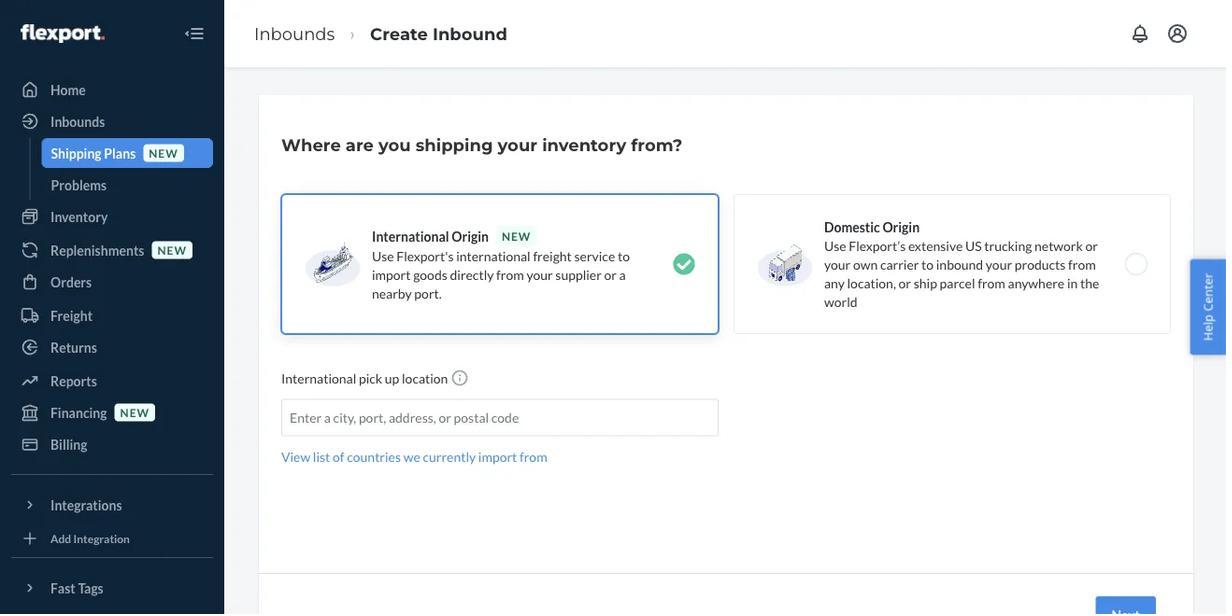 Task type: locate. For each thing, give the bounding box(es) containing it.
shipping
[[51, 145, 101, 161]]

open account menu image
[[1166, 22, 1189, 45]]

domestic
[[824, 219, 880, 235]]

international
[[456, 248, 531, 264]]

location
[[402, 371, 448, 387]]

import up nearby
[[372, 267, 411, 283]]

use up nearby
[[372, 248, 394, 264]]

1 vertical spatial international
[[281, 371, 356, 387]]

from inside use flexport's international freight service to import goods directly from your supplier or a nearby port.
[[496, 267, 524, 283]]

inbounds link
[[254, 23, 335, 44], [11, 107, 213, 136]]

new down reports link
[[120, 406, 150, 420]]

domestic origin use flexport's extensive us trucking network or your own carrier to inbound your products from any location, or ship parcel from anywhere in the world
[[824, 219, 1099, 310]]

origin inside "domestic origin use flexport's extensive us trucking network or your own carrier to inbound your products from any location, or ship parcel from anywhere in the world"
[[883, 219, 920, 235]]

1 horizontal spatial use
[[824, 238, 846, 254]]

new
[[149, 146, 178, 160], [502, 229, 531, 243], [157, 243, 187, 257], [120, 406, 150, 420]]

directly
[[450, 267, 494, 283]]

1 horizontal spatial to
[[921, 257, 934, 272]]

0 horizontal spatial international
[[281, 371, 356, 387]]

international for international pick up location
[[281, 371, 356, 387]]

of
[[333, 449, 344, 465]]

import down code
[[478, 449, 517, 465]]

inbound
[[433, 23, 507, 44]]

international pick up location
[[281, 371, 451, 387]]

to
[[618, 248, 630, 264], [921, 257, 934, 272]]

import
[[372, 267, 411, 283], [478, 449, 517, 465]]

any
[[824, 275, 845, 291]]

integrations
[[50, 498, 122, 513]]

your
[[498, 135, 537, 155], [824, 257, 851, 272], [986, 257, 1012, 272], [527, 267, 553, 283]]

or down service on the top of page
[[604, 267, 617, 283]]

open notifications image
[[1129, 22, 1151, 45]]

check circle image
[[673, 253, 695, 276]]

problems link
[[42, 170, 213, 200]]

1 horizontal spatial origin
[[883, 219, 920, 235]]

1 vertical spatial import
[[478, 449, 517, 465]]

0 horizontal spatial to
[[618, 248, 630, 264]]

or inside use flexport's international freight service to import goods directly from your supplier or a nearby port.
[[604, 267, 617, 283]]

1 vertical spatial inbounds link
[[11, 107, 213, 136]]

new for shipping plans
[[149, 146, 178, 160]]

from down the "international" at left top
[[496, 267, 524, 283]]

view
[[281, 449, 310, 465]]

location,
[[847, 275, 896, 291]]

new right plans
[[149, 146, 178, 160]]

0 horizontal spatial use
[[372, 248, 394, 264]]

use inside use flexport's international freight service to import goods directly from your supplier or a nearby port.
[[372, 248, 394, 264]]

or down the carrier
[[899, 275, 911, 291]]

international up flexport's
[[372, 228, 449, 244]]

to right service on the top of page
[[618, 248, 630, 264]]

new up the "international" at left top
[[502, 229, 531, 243]]

origin up the flexport's
[[883, 219, 920, 235]]

0 horizontal spatial origin
[[452, 228, 489, 244]]

1 horizontal spatial inbounds
[[254, 23, 335, 44]]

use down domestic
[[824, 238, 846, 254]]

from
[[1068, 257, 1096, 272], [496, 267, 524, 283], [978, 275, 1005, 291], [520, 449, 547, 465]]

fast
[[50, 581, 75, 597]]

or left postal
[[439, 410, 451, 426]]

1 horizontal spatial import
[[478, 449, 517, 465]]

code
[[491, 410, 519, 426]]

1 horizontal spatial international
[[372, 228, 449, 244]]

help center button
[[1190, 259, 1226, 355]]

to up ship
[[921, 257, 934, 272]]

0 vertical spatial a
[[619, 267, 626, 283]]

fast tags button
[[11, 574, 213, 604]]

list
[[313, 449, 330, 465]]

from right parcel
[[978, 275, 1005, 291]]

your down freight
[[527, 267, 553, 283]]

import inside use flexport's international freight service to import goods directly from your supplier or a nearby port.
[[372, 267, 411, 283]]

new for replenishments
[[157, 243, 187, 257]]

shipping plans
[[51, 145, 136, 161]]

own
[[853, 257, 878, 272]]

carrier
[[880, 257, 919, 272]]

inbound
[[936, 257, 983, 272]]

up
[[385, 371, 399, 387]]

origin
[[883, 219, 920, 235], [452, 228, 489, 244]]

service
[[574, 248, 615, 264]]

world
[[824, 294, 857, 310]]

inbounds inside the breadcrumbs navigation
[[254, 23, 335, 44]]

postal
[[454, 410, 489, 426]]

import for from
[[478, 449, 517, 465]]

0 vertical spatial import
[[372, 267, 411, 283]]

goods
[[413, 267, 447, 283]]

1 vertical spatial inbounds
[[50, 114, 105, 129]]

freight link
[[11, 301, 213, 331]]

0 horizontal spatial import
[[372, 267, 411, 283]]

currently
[[423, 449, 476, 465]]

countries
[[347, 449, 401, 465]]

parcel
[[940, 275, 975, 291]]

import inside button
[[478, 449, 517, 465]]

from right currently
[[520, 449, 547, 465]]

in
[[1067, 275, 1078, 291]]

extensive
[[908, 238, 963, 254]]

a
[[619, 267, 626, 283], [324, 410, 331, 426]]

network
[[1034, 238, 1083, 254]]

or
[[1085, 238, 1098, 254], [604, 267, 617, 283], [899, 275, 911, 291], [439, 410, 451, 426]]

integration
[[73, 532, 130, 546]]

0 vertical spatial inbounds
[[254, 23, 335, 44]]

nearby
[[372, 285, 412, 301]]

1 horizontal spatial a
[[619, 267, 626, 283]]

add integration link
[[11, 528, 213, 550]]

shipping
[[416, 135, 493, 155]]

international up enter
[[281, 371, 356, 387]]

0 horizontal spatial a
[[324, 410, 331, 426]]

help
[[1199, 315, 1216, 341]]

where
[[281, 135, 341, 155]]

we
[[403, 449, 420, 465]]

0 vertical spatial inbounds link
[[254, 23, 335, 44]]

a right supplier
[[619, 267, 626, 283]]

1 horizontal spatial inbounds link
[[254, 23, 335, 44]]

1 vertical spatial a
[[324, 410, 331, 426]]

to inside "domestic origin use flexport's extensive us trucking network or your own carrier to inbound your products from any location, or ship parcel from anywhere in the world"
[[921, 257, 934, 272]]

origin up the "international" at left top
[[452, 228, 489, 244]]

0 vertical spatial international
[[372, 228, 449, 244]]

inbounds
[[254, 23, 335, 44], [50, 114, 105, 129]]

where are you shipping your inventory from?
[[281, 135, 683, 155]]

new up orders link
[[157, 243, 187, 257]]

a left city,
[[324, 410, 331, 426]]

your down trucking
[[986, 257, 1012, 272]]



Task type: vqa. For each thing, say whether or not it's contained in the screenshot.
your
yes



Task type: describe. For each thing, give the bounding box(es) containing it.
use inside "domestic origin use flexport's extensive us trucking network or your own carrier to inbound your products from any location, or ship parcel from anywhere in the world"
[[824, 238, 846, 254]]

flexport logo image
[[21, 24, 104, 43]]

port.
[[414, 285, 442, 301]]

enter a city, port, address, or postal code
[[290, 410, 519, 426]]

inbounds link inside the breadcrumbs navigation
[[254, 23, 335, 44]]

you
[[378, 135, 411, 155]]

use flexport's international freight service to import goods directly from your supplier or a nearby port.
[[372, 248, 630, 301]]

center
[[1199, 273, 1216, 312]]

add
[[50, 532, 71, 546]]

orders
[[50, 274, 92, 290]]

inventory link
[[11, 202, 213, 232]]

address,
[[389, 410, 436, 426]]

from inside button
[[520, 449, 547, 465]]

returns
[[50, 340, 97, 356]]

a inside use flexport's international freight service to import goods directly from your supplier or a nearby port.
[[619, 267, 626, 283]]

products
[[1015, 257, 1066, 272]]

view list of countries we currently import from
[[281, 449, 547, 465]]

create
[[370, 23, 428, 44]]

enter
[[290, 410, 322, 426]]

create inbound
[[370, 23, 507, 44]]

international origin
[[372, 228, 489, 244]]

replenishments
[[50, 242, 144, 258]]

origin for domestic
[[883, 219, 920, 235]]

new for international origin
[[502, 229, 531, 243]]

financing
[[50, 405, 107, 421]]

from up the the
[[1068, 257, 1096, 272]]

your up "any"
[[824, 257, 851, 272]]

your right shipping
[[498, 135, 537, 155]]

returns link
[[11, 333, 213, 363]]

trucking
[[984, 238, 1032, 254]]

your inside use flexport's international freight service to import goods directly from your supplier or a nearby port.
[[527, 267, 553, 283]]

freight
[[50, 308, 93, 324]]

origin for international
[[452, 228, 489, 244]]

ship
[[914, 275, 937, 291]]

flexport's
[[849, 238, 906, 254]]

flexport's
[[397, 248, 454, 264]]

breadcrumbs navigation
[[239, 6, 522, 61]]

are
[[346, 135, 374, 155]]

to inside use flexport's international freight service to import goods directly from your supplier or a nearby port.
[[618, 248, 630, 264]]

billing link
[[11, 430, 213, 460]]

problems
[[51, 177, 107, 193]]

integrations button
[[11, 491, 213, 521]]

orders link
[[11, 267, 213, 297]]

home
[[50, 82, 86, 98]]

or right the network
[[1085, 238, 1098, 254]]

help center
[[1199, 273, 1216, 341]]

port,
[[359, 410, 386, 426]]

0 horizontal spatial inbounds
[[50, 114, 105, 129]]

add integration
[[50, 532, 130, 546]]

international for international origin
[[372, 228, 449, 244]]

inventory
[[542, 135, 626, 155]]

view list of countries we currently import from button
[[281, 448, 547, 467]]

reports link
[[11, 366, 213, 396]]

supplier
[[555, 267, 602, 283]]

from?
[[631, 135, 683, 155]]

tags
[[78, 581, 103, 597]]

freight
[[533, 248, 572, 264]]

fast tags
[[50, 581, 103, 597]]

new for financing
[[120, 406, 150, 420]]

inventory
[[50, 209, 108, 225]]

us
[[965, 238, 982, 254]]

0 horizontal spatial inbounds link
[[11, 107, 213, 136]]

plans
[[104, 145, 136, 161]]

pick
[[359, 371, 382, 387]]

the
[[1080, 275, 1099, 291]]

home link
[[11, 75, 213, 105]]

billing
[[50, 437, 87, 453]]

anywhere
[[1008, 275, 1065, 291]]

city,
[[333, 410, 356, 426]]

reports
[[50, 373, 97, 389]]

import for goods
[[372, 267, 411, 283]]

create inbound link
[[370, 23, 507, 44]]

close navigation image
[[183, 22, 206, 45]]



